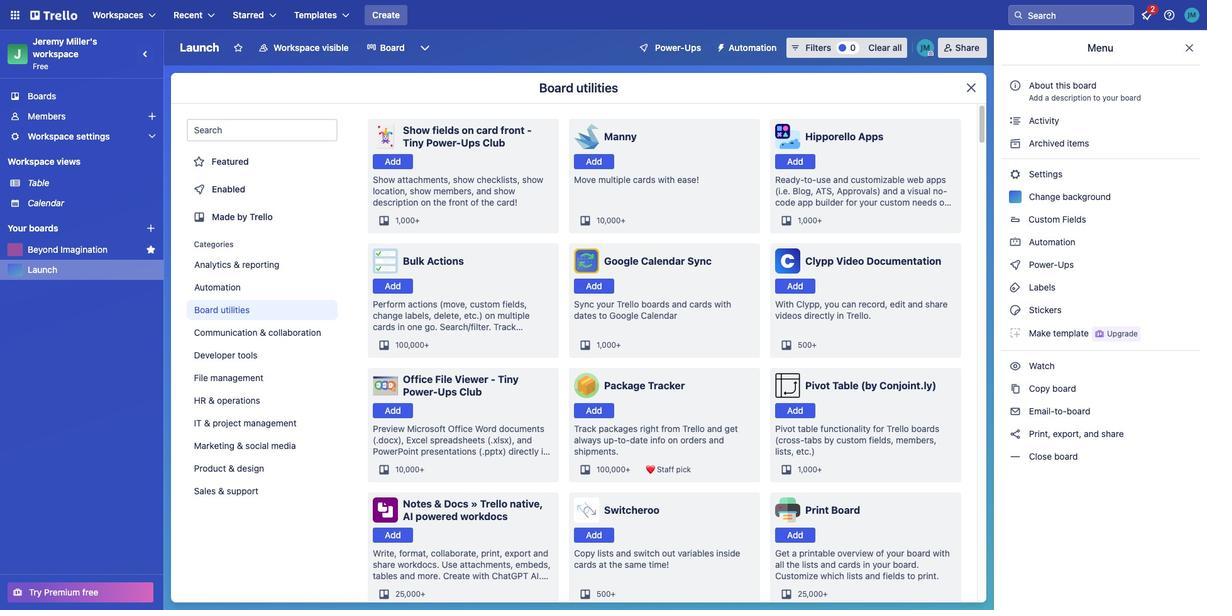 Task type: locate. For each thing, give the bounding box(es) containing it.
+ for pivot table (by conjoint.ly)
[[818, 465, 823, 474]]

1 25,000 + from the left
[[396, 589, 426, 599]]

powerpoint
[[373, 446, 419, 457]]

ai
[[403, 511, 413, 522]]

+ for google calendar sync
[[617, 340, 621, 350]]

your left board.
[[873, 559, 891, 570]]

office inside office file viewer - tiny power-ups club
[[403, 374, 433, 385]]

change background
[[1027, 191, 1112, 202]]

add for pivot table (by conjoint.ly)
[[788, 405, 804, 416]]

4 sm image from the top
[[1010, 405, 1022, 418]]

2 25,000 from the left
[[798, 589, 824, 599]]

workspace left views
[[8, 156, 54, 167]]

1 vertical spatial tiny
[[498, 374, 519, 385]]

on down no- on the top right of page
[[940, 197, 950, 208]]

directly down documents
[[509, 446, 539, 457]]

beyond imagination
[[28, 244, 108, 255]]

share
[[926, 299, 948, 310], [1102, 428, 1125, 439], [373, 559, 395, 570]]

+ down builder
[[818, 216, 823, 225]]

lists right which
[[847, 571, 863, 581]]

copy up email-
[[1030, 383, 1051, 394]]

0 horizontal spatial fields,
[[503, 299, 527, 310]]

description down location, at top left
[[373, 197, 419, 208]]

starred
[[233, 9, 264, 20]]

workspace navigation collapse icon image
[[137, 45, 155, 63]]

+
[[415, 216, 420, 225], [621, 216, 626, 225], [818, 216, 823, 225], [425, 340, 429, 350], [617, 340, 621, 350], [813, 340, 817, 350], [420, 465, 425, 474], [626, 465, 631, 474], [818, 465, 823, 474], [421, 589, 426, 599], [611, 589, 616, 599], [824, 589, 828, 599]]

& for notes
[[434, 498, 442, 510]]

0 vertical spatial pivot
[[806, 380, 831, 391]]

sm image inside settings link
[[1010, 168, 1022, 181]]

copy left switch
[[574, 548, 595, 559]]

attachments, inside show attachments, show checklists, show location, show members, and show description on the front of the card!
[[398, 174, 451, 185]]

0 vertical spatial tiny
[[403, 137, 424, 148]]

1,000 + down tabs
[[798, 465, 823, 474]]

copy inside the "copy lists and switch out variables inside cards at the same time!"
[[574, 548, 595, 559]]

file left viewer
[[435, 374, 453, 385]]

sm image inside stickers link
[[1010, 304, 1022, 316]]

no-
[[934, 186, 948, 196]]

board inside get a printable overview of your board with all the lists and cards in your board. customize which lists and fields to print.
[[907, 548, 931, 559]]

create down use
[[443, 571, 470, 581]]

from
[[662, 423, 681, 434]]

custom down functionality
[[837, 435, 867, 445]]

25,000
[[396, 589, 421, 599], [798, 589, 824, 599]]

pivot up '(cross-'
[[776, 423, 796, 434]]

dates
[[574, 310, 597, 321]]

presentations
[[421, 446, 477, 457]]

calendar up sync your trello boards and cards with dates to google calendar
[[641, 255, 685, 267]]

1 horizontal spatial 10,000
[[597, 216, 621, 225]]

1 horizontal spatial all
[[893, 42, 903, 53]]

1 horizontal spatial boards
[[642, 299, 670, 310]]

your up activity "link"
[[1103, 93, 1119, 103]]

on left card on the top left of page
[[462, 125, 474, 136]]

1 vertical spatial to
[[599, 310, 607, 321]]

sm image left email-
[[1010, 405, 1022, 418]]

switcheroo
[[605, 505, 660, 516]]

trello down conjoint.ly)
[[887, 423, 910, 434]]

1 vertical spatial description
[[373, 197, 419, 208]]

template
[[1054, 328, 1090, 338]]

one
[[407, 321, 423, 332]]

bulk actions
[[403, 255, 464, 267]]

members, inside show attachments, show checklists, show location, show members, and show description on the front of the card!
[[434, 186, 474, 196]]

archived
[[1030, 138, 1065, 148]]

tiny
[[403, 137, 424, 148], [498, 374, 519, 385]]

1 horizontal spatial front
[[501, 125, 525, 136]]

ups inside button
[[685, 42, 702, 53]]

jeremy miller (jeremymiller198) image
[[1185, 8, 1200, 23]]

0 vertical spatial office
[[403, 374, 433, 385]]

of
[[471, 197, 479, 208], [877, 548, 885, 559]]

pivot for pivot table (by conjoint.ly)
[[806, 380, 831, 391]]

0 horizontal spatial of
[[471, 197, 479, 208]]

ups down card on the top left of page
[[461, 137, 481, 148]]

print, export, and share link
[[1002, 424, 1200, 444]]

pivot inside pivot table functionality for trello boards (cross-tabs by custom fields, members, lists, etc.)
[[776, 423, 796, 434]]

with left with
[[715, 299, 732, 310]]

calendar up the your boards at the left
[[28, 198, 64, 208]]

1 vertical spatial workspace
[[28, 131, 74, 142]]

show
[[453, 174, 475, 185], [523, 174, 544, 185], [410, 186, 431, 196], [494, 186, 515, 196]]

description
[[1052, 93, 1092, 103], [373, 197, 419, 208]]

1 horizontal spatial etc.)
[[797, 446, 815, 457]]

your up board.
[[887, 548, 905, 559]]

show inside show attachments, show checklists, show location, show members, and show description on the front of the card!
[[373, 174, 395, 185]]

1 25,000 from the left
[[396, 589, 421, 599]]

multiple inside perform actions (move, custom fields, change labels, delete, etc.) on multiple cards in one go. search/filter. track dependencies.
[[498, 310, 530, 321]]

in inside the with clypp, you can record, edit and share videos directly in trello.
[[837, 310, 845, 321]]

2 horizontal spatial lists
[[847, 571, 863, 581]]

add inside the about this board add a description to your board
[[1029, 93, 1044, 103]]

& for it
[[205, 418, 211, 428]]

& inside notes & docs » trello native, ai powered workdocs
[[434, 498, 442, 510]]

description inside the about this board add a description to your board
[[1052, 93, 1092, 103]]

add button for manny
[[574, 154, 615, 169]]

0 horizontal spatial create
[[372, 9, 400, 20]]

& right 'sales'
[[219, 486, 225, 496]]

1 horizontal spatial copy
[[1030, 383, 1051, 394]]

copy
[[1030, 383, 1051, 394], [574, 548, 595, 559]]

tiny right viewer
[[498, 374, 519, 385]]

the left card!
[[481, 197, 495, 208]]

attachments, inside write, format, collaborate, print, export and share workdocs. use attachments, embeds, tables and more. create with chatgpt ai. 📝💪 ✨
[[460, 559, 513, 570]]

write, format, collaborate, print, export and share workdocs. use attachments, embeds, tables and more. create with chatgpt ai. 📝💪 ✨
[[373, 548, 551, 593]]

open information menu image
[[1164, 9, 1176, 21]]

file management
[[194, 372, 264, 383]]

to- inside the ready-to-use and customizable web apps (i.e. blog, ats, approvals) and a visual no- code app builder for your custom needs on trello
[[805, 174, 817, 185]]

workspace visible
[[274, 42, 349, 53]]

to inside sync your trello boards and cards with dates to google calendar
[[599, 310, 607, 321]]

analytics & reporting
[[194, 259, 280, 270]]

0 horizontal spatial front
[[449, 197, 469, 208]]

1 vertical spatial lists
[[803, 559, 819, 570]]

on up bulk actions
[[421, 197, 431, 208]]

1 vertical spatial power-ups
[[1027, 259, 1077, 270]]

to- inside track packages right from trello and get always up-to-date info on orders and shipments.
[[618, 435, 630, 445]]

custom inside pivot table functionality for trello boards (cross-tabs by custom fields, members, lists, etc.)
[[837, 435, 867, 445]]

attachments, down print,
[[460, 559, 513, 570]]

1 horizontal spatial by
[[825, 435, 835, 445]]

1 horizontal spatial club
[[483, 137, 505, 148]]

1 horizontal spatial custom
[[837, 435, 867, 445]]

all
[[893, 42, 903, 53], [776, 559, 785, 570]]

1,000 for pivot table (by conjoint.ly)
[[798, 465, 818, 474]]

0 horizontal spatial automation
[[194, 282, 241, 293]]

1 vertical spatial pivot
[[776, 423, 796, 434]]

track inside perform actions (move, custom fields, change labels, delete, etc.) on multiple cards in one go. search/filter. track dependencies.
[[494, 321, 516, 332]]

sm image inside automation button
[[712, 38, 729, 55]]

1 vertical spatial copy
[[574, 548, 595, 559]]

sm image for power-ups
[[1010, 259, 1022, 271]]

add for hipporello apps
[[788, 156, 804, 167]]

add button for package tracker
[[574, 403, 615, 418]]

front inside show fields on card front - tiny power-ups club
[[501, 125, 525, 136]]

and left get
[[708, 423, 723, 434]]

primary element
[[0, 0, 1208, 30]]

500 + down videos
[[798, 340, 817, 350]]

✨
[[398, 582, 409, 593]]

1 vertical spatial directly
[[509, 446, 539, 457]]

calendar link
[[28, 197, 156, 209]]

search/filter.
[[440, 321, 492, 332]]

track
[[494, 321, 516, 332], [574, 423, 597, 434]]

a right get on the right
[[793, 548, 797, 559]]

0 horizontal spatial copy
[[574, 548, 595, 559]]

and down google calendar sync
[[672, 299, 687, 310]]

add button for hipporello apps
[[776, 154, 816, 169]]

file
[[194, 372, 208, 383], [435, 374, 453, 385]]

for down approvals)
[[846, 197, 858, 208]]

workspace for workspace settings
[[28, 131, 74, 142]]

sm image inside the power-ups link
[[1010, 259, 1022, 271]]

1 vertical spatial of
[[877, 548, 885, 559]]

native,
[[510, 498, 543, 510]]

1,000 for hipporello apps
[[798, 216, 818, 225]]

500 for clypp video documentation
[[798, 340, 813, 350]]

100,000 down one
[[396, 340, 425, 350]]

approvals)
[[837, 186, 881, 196]]

a
[[1046, 93, 1050, 103], [901, 186, 906, 196], [793, 548, 797, 559]]

10,000 + down powerpoint
[[396, 465, 425, 474]]

10,000 +
[[597, 216, 626, 225], [396, 465, 425, 474]]

25,000 for notes & docs » trello native, ai powered workdocs
[[396, 589, 421, 599]]

hipporello apps
[[806, 131, 884, 142]]

power- inside show fields on card front - tiny power-ups club
[[426, 137, 461, 148]]

create inside button
[[372, 9, 400, 20]]

the inside the "copy lists and switch out variables inside cards at the same time!"
[[610, 559, 623, 570]]

to- down packages
[[618, 435, 630, 445]]

show right location, at top left
[[410, 186, 431, 196]]

your
[[1103, 93, 1119, 103], [860, 197, 878, 208], [597, 299, 615, 310], [887, 548, 905, 559], [873, 559, 891, 570]]

+ up 'bulk'
[[415, 216, 420, 225]]

sm image inside copy board link
[[1010, 382, 1022, 395]]

workspace down members
[[28, 131, 74, 142]]

move multiple cards with ease!
[[574, 174, 700, 185]]

0 vertical spatial all
[[893, 42, 903, 53]]

10,000 for manny
[[597, 216, 621, 225]]

0 vertical spatial launch
[[180, 41, 220, 54]]

10,000 for office file viewer - tiny power-ups club
[[396, 465, 420, 474]]

1 vertical spatial sync
[[574, 299, 594, 310]]

back to home image
[[30, 5, 77, 25]]

table down workspace views
[[28, 177, 49, 188]]

add up dates
[[586, 281, 603, 291]]

add button for switcheroo
[[574, 528, 615, 543]]

1 vertical spatial a
[[901, 186, 906, 196]]

copy board
[[1027, 383, 1077, 394]]

10,000 + for manny
[[597, 216, 626, 225]]

bulk
[[403, 255, 425, 267]]

boards down google calendar sync
[[642, 299, 670, 310]]

0 vertical spatial workspace
[[274, 42, 320, 53]]

etc.) up search/filter.
[[464, 310, 483, 321]]

1 horizontal spatial 25,000 +
[[798, 589, 828, 599]]

1 sm image from the top
[[1010, 168, 1022, 181]]

sync inside sync your trello boards and cards with dates to google calendar
[[574, 299, 594, 310]]

& for marketing
[[237, 440, 243, 451]]

table left (by in the bottom of the page
[[833, 380, 859, 391]]

members, inside pivot table functionality for trello boards (cross-tabs by custom fields, members, lists, etc.)
[[896, 435, 937, 445]]

imagination
[[61, 244, 108, 255]]

0 horizontal spatial share
[[373, 559, 395, 570]]

trello inside the ready-to-use and customizable web apps (i.e. blog, ats, approvals) and a visual no- code app builder for your custom needs on trello
[[776, 208, 798, 219]]

sm image for labels
[[1010, 281, 1022, 294]]

archived items link
[[1002, 133, 1200, 153]]

0 vertical spatial lists
[[598, 548, 614, 559]]

of inside get a printable overview of your board with all the lists and cards in your board. customize which lists and fields to print.
[[877, 548, 885, 559]]

2 25,000 + from the left
[[798, 589, 828, 599]]

2 vertical spatial workspace
[[8, 156, 54, 167]]

1,000 + for google calendar sync
[[597, 340, 621, 350]]

in down documents
[[541, 446, 549, 457]]

0 vertical spatial of
[[471, 197, 479, 208]]

(cross-
[[776, 435, 805, 445]]

- right card on the top left of page
[[527, 125, 532, 136]]

sm image inside close board link
[[1010, 450, 1022, 463]]

3 sm image from the top
[[1010, 326, 1022, 339]]

to-
[[805, 174, 817, 185], [1055, 406, 1067, 416], [618, 435, 630, 445]]

0 horizontal spatial members,
[[434, 186, 474, 196]]

sm image
[[712, 38, 729, 55], [1010, 114, 1022, 127], [1010, 137, 1022, 150], [1010, 236, 1022, 248], [1010, 259, 1022, 271], [1010, 281, 1022, 294], [1010, 360, 1022, 372], [1010, 382, 1022, 395], [1010, 428, 1022, 440], [1010, 450, 1022, 463]]

0 horizontal spatial to
[[599, 310, 607, 321]]

1 vertical spatial 500 +
[[597, 589, 616, 599]]

+ for hipporello apps
[[818, 216, 823, 225]]

100,000 + down one
[[396, 340, 429, 350]]

workspace down "templates"
[[274, 42, 320, 53]]

apps
[[927, 174, 947, 185]]

add board image
[[146, 223, 156, 233]]

cards inside perform actions (move, custom fields, change labels, delete, etc.) on multiple cards in one go. search/filter. track dependencies.
[[373, 321, 396, 332]]

notes & docs » trello native, ai powered workdocs
[[403, 498, 543, 522]]

and up which
[[821, 559, 836, 570]]

0 horizontal spatial office
[[403, 374, 433, 385]]

featured
[[212, 156, 249, 167]]

and down documents
[[517, 435, 532, 445]]

1 horizontal spatial track
[[574, 423, 597, 434]]

1 vertical spatial 10,000
[[396, 465, 420, 474]]

and right edit
[[908, 299, 924, 310]]

10,000 + down move multiple cards with ease!
[[597, 216, 626, 225]]

track packages right from trello and get always up-to-date info on orders and shipments.
[[574, 423, 738, 457]]

google inside sync your trello boards and cards with dates to google calendar
[[610, 310, 639, 321]]

pivot
[[806, 380, 831, 391], [776, 423, 796, 434]]

0 vertical spatial attachments,
[[398, 174, 451, 185]]

description down this
[[1052, 93, 1092, 103]]

1 horizontal spatial description
[[1052, 93, 1092, 103]]

and
[[834, 174, 849, 185], [477, 186, 492, 196], [883, 186, 899, 196], [672, 299, 687, 310], [908, 299, 924, 310], [708, 423, 723, 434], [1085, 428, 1100, 439], [517, 435, 532, 445], [709, 435, 725, 445], [534, 548, 549, 559], [616, 548, 632, 559], [821, 559, 836, 570], [400, 571, 415, 581], [866, 571, 881, 581]]

this
[[1056, 80, 1071, 91]]

add up with
[[788, 281, 804, 291]]

& for analytics
[[234, 259, 240, 270]]

add button for bulk actions
[[373, 279, 413, 294]]

add button for notes & docs » trello native, ai powered workdocs
[[373, 528, 413, 543]]

1 vertical spatial boards
[[642, 299, 670, 310]]

1 vertical spatial 100,000
[[597, 465, 626, 474]]

word
[[475, 423, 497, 434]]

management up operations
[[211, 372, 264, 383]]

1 vertical spatial office
[[448, 423, 473, 434]]

settings link
[[1002, 164, 1200, 184]]

1,000 down location, at top left
[[396, 216, 415, 225]]

show
[[403, 125, 430, 136], [373, 174, 395, 185]]

in down you
[[837, 310, 845, 321]]

power-ups
[[655, 42, 702, 53], [1027, 259, 1077, 270]]

perform
[[373, 299, 406, 310]]

and up same
[[616, 548, 632, 559]]

add button up 'at'
[[574, 528, 615, 543]]

1 horizontal spatial 10,000 +
[[597, 216, 626, 225]]

utilities up communication
[[221, 304, 250, 315]]

1 vertical spatial front
[[449, 197, 469, 208]]

all inside get a printable overview of your board with all the lists and cards in your board. customize which lists and fields to print.
[[776, 559, 785, 570]]

1 horizontal spatial automation
[[729, 42, 777, 53]]

a left visual
[[901, 186, 906, 196]]

stickers link
[[1002, 300, 1200, 320]]

0 vertical spatial members,
[[434, 186, 474, 196]]

1 vertical spatial calendar
[[641, 255, 685, 267]]

+ for switcheroo
[[611, 589, 616, 599]]

and inside the with clypp, you can record, edit and share videos directly in trello.
[[908, 299, 924, 310]]

print,
[[1030, 428, 1051, 439]]

automation link up the power-ups link
[[1002, 232, 1200, 252]]

1,000 down tabs
[[798, 465, 818, 474]]

ready-
[[776, 174, 805, 185]]

1 horizontal spatial -
[[527, 125, 532, 136]]

sm image inside archived items link
[[1010, 137, 1022, 150]]

add up ready-
[[788, 156, 804, 167]]

workspace for workspace visible
[[274, 42, 320, 53]]

0
[[851, 42, 856, 53]]

cards down overview
[[839, 559, 861, 570]]

office up the spreadsheets
[[448, 423, 473, 434]]

1,000 + for pivot table (by conjoint.ly)
[[798, 465, 823, 474]]

power-
[[655, 42, 685, 53], [426, 137, 461, 148], [1030, 259, 1058, 270], [403, 386, 438, 398]]

1 horizontal spatial 500 +
[[798, 340, 817, 350]]

add for clypp video documentation
[[788, 281, 804, 291]]

media
[[272, 440, 296, 451]]

1 horizontal spatial of
[[877, 548, 885, 559]]

0 vertical spatial fields,
[[503, 299, 527, 310]]

communication & collaboration
[[194, 327, 322, 338]]

lists up 'at'
[[598, 548, 614, 559]]

tiny inside office file viewer - tiny power-ups club
[[498, 374, 519, 385]]

management down hr & operations link
[[244, 418, 297, 428]]

1 vertical spatial fields,
[[870, 435, 894, 445]]

custom fields
[[1029, 214, 1087, 225]]

and inside the "copy lists and switch out variables inside cards at the same time!"
[[616, 548, 632, 559]]

cards left 'at'
[[574, 559, 597, 570]]

1 vertical spatial create
[[443, 571, 470, 581]]

sm image inside the labels link
[[1010, 281, 1022, 294]]

0 vertical spatial to-
[[805, 174, 817, 185]]

create inside write, format, collaborate, print, export and share workdocs. use attachments, embeds, tables and more. create with chatgpt ai. 📝💪 ✨
[[443, 571, 470, 581]]

1 horizontal spatial share
[[926, 299, 948, 310]]

of right overview
[[877, 548, 885, 559]]

copy for copy lists and switch out variables inside cards at the same time!
[[574, 548, 595, 559]]

automation inside button
[[729, 42, 777, 53]]

your inside sync your trello boards and cards with dates to google calendar
[[597, 299, 615, 310]]

& right hr
[[209, 395, 215, 406]]

0 horizontal spatial 500
[[597, 589, 611, 599]]

sm image for stickers
[[1010, 304, 1022, 316]]

in inside preview microsoft office word documents (.docx), excel spreadsheets (.xlsx), and powerpoint presentations (.pptx) directly in trello!
[[541, 446, 549, 457]]

add button
[[373, 154, 413, 169], [574, 154, 615, 169], [776, 154, 816, 169], [373, 279, 413, 294], [574, 279, 615, 294], [776, 279, 816, 294], [373, 403, 413, 418], [574, 403, 615, 418], [776, 403, 816, 418], [373, 528, 413, 543], [574, 528, 615, 543], [776, 528, 816, 543]]

club down viewer
[[460, 386, 482, 398]]

add down about
[[1029, 93, 1044, 103]]

power- inside button
[[655, 42, 685, 53]]

add button up perform
[[373, 279, 413, 294]]

on inside perform actions (move, custom fields, change labels, delete, etc.) on multiple cards in one go. search/filter. track dependencies.
[[485, 310, 495, 321]]

500
[[798, 340, 813, 350], [597, 589, 611, 599]]

+ down move multiple cards with ease!
[[621, 216, 626, 225]]

club down card on the top left of page
[[483, 137, 505, 148]]

0 horizontal spatial show
[[373, 174, 395, 185]]

workspace settings button
[[0, 126, 164, 147]]

front inside show attachments, show checklists, show location, show members, and show description on the front of the card!
[[449, 197, 469, 208]]

ups inside show fields on card front - tiny power-ups club
[[461, 137, 481, 148]]

1 horizontal spatial create
[[443, 571, 470, 581]]

1 vertical spatial utilities
[[221, 304, 250, 315]]

2 sm image from the top
[[1010, 304, 1022, 316]]

workspace visible button
[[251, 38, 356, 58]]

to
[[1094, 93, 1101, 103], [599, 310, 607, 321], [908, 571, 916, 581]]

1,000 + down app
[[798, 216, 823, 225]]

board
[[1074, 80, 1097, 91], [1121, 93, 1142, 103], [1053, 383, 1077, 394], [1067, 406, 1091, 416], [1055, 451, 1079, 462], [907, 548, 931, 559]]

and inside sync your trello boards and cards with dates to google calendar
[[672, 299, 687, 310]]

0 horizontal spatial power-ups
[[655, 42, 702, 53]]

for
[[846, 197, 858, 208], [874, 423, 885, 434]]

sm image for email-to-board
[[1010, 405, 1022, 418]]

which
[[821, 571, 845, 581]]

trello up the orders
[[683, 423, 705, 434]]

sm image inside print, export, and share link
[[1010, 428, 1022, 440]]

fields,
[[503, 299, 527, 310], [870, 435, 894, 445]]

sm image for copy board
[[1010, 382, 1022, 395]]

0 horizontal spatial table
[[28, 177, 49, 188]]

with inside write, format, collaborate, print, export and share workdocs. use attachments, embeds, tables and more. create with chatgpt ai. 📝💪 ✨
[[473, 571, 490, 581]]

1,000 up package at the right bottom of the page
[[597, 340, 617, 350]]

all down get on the right
[[776, 559, 785, 570]]

sm image inside automation 'link'
[[1010, 236, 1022, 248]]

2 horizontal spatial boards
[[912, 423, 940, 434]]

sm image
[[1010, 168, 1022, 181], [1010, 304, 1022, 316], [1010, 326, 1022, 339], [1010, 405, 1022, 418]]

marketing & social media link
[[187, 436, 338, 456]]

for inside pivot table functionality for trello boards (cross-tabs by custom fields, members, lists, etc.)
[[874, 423, 885, 434]]

variables
[[678, 548, 714, 559]]

25,000 + down more.
[[396, 589, 426, 599]]

to- up export,
[[1055, 406, 1067, 416]]

1 horizontal spatial file
[[435, 374, 453, 385]]

a down about
[[1046, 93, 1050, 103]]

1 vertical spatial etc.)
[[797, 446, 815, 457]]

2 horizontal spatial to-
[[1055, 406, 1067, 416]]

1 vertical spatial custom
[[470, 299, 500, 310]]

share inside the with clypp, you can record, edit and share videos directly in trello.
[[926, 299, 948, 310]]

1 vertical spatial 100,000 +
[[597, 465, 631, 474]]

1 horizontal spatial utilities
[[577, 81, 619, 95]]

add button for show fields on card front - tiny power-ups club
[[373, 154, 413, 169]]

your inside the ready-to-use and customizable web apps (i.e. blog, ats, approvals) and a visual no- code app builder for your custom needs on trello
[[860, 197, 878, 208]]

25,000 + for print board
[[798, 589, 828, 599]]

1 horizontal spatial board utilities
[[540, 81, 619, 95]]

2 vertical spatial calendar
[[641, 310, 678, 321]]

Search field
[[1024, 6, 1134, 25]]

always
[[574, 435, 602, 445]]

0 horizontal spatial 500 +
[[597, 589, 616, 599]]

& down board utilities link
[[260, 327, 267, 338]]

1 vertical spatial board utilities
[[194, 304, 250, 315]]

export,
[[1054, 428, 1082, 439]]

clypp video documentation
[[806, 255, 942, 267]]

office inside preview microsoft office word documents (.docx), excel spreadsheets (.xlsx), and powerpoint presentations (.pptx) directly in trello!
[[448, 423, 473, 434]]

0 horizontal spatial track
[[494, 321, 516, 332]]

0 horizontal spatial fields
[[433, 125, 460, 136]]

add button up with
[[776, 279, 816, 294]]

add for package tracker
[[586, 405, 603, 416]]

25,000 down customize
[[798, 589, 824, 599]]

1 horizontal spatial 25,000
[[798, 589, 824, 599]]

add button for office file viewer - tiny power-ups club
[[373, 403, 413, 418]]

sm image for watch
[[1010, 360, 1022, 372]]

copy for copy board
[[1030, 383, 1051, 394]]

10,000 down powerpoint
[[396, 465, 420, 474]]

0 horizontal spatial club
[[460, 386, 482, 398]]

launch down recent dropdown button
[[180, 41, 220, 54]]

0 vertical spatial show
[[403, 125, 430, 136]]

»
[[471, 498, 478, 510]]

2 vertical spatial a
[[793, 548, 797, 559]]

trello.
[[847, 310, 872, 321]]

0 vertical spatial boards
[[29, 223, 58, 233]]

add button for print board
[[776, 528, 816, 543]]

1 horizontal spatial 500
[[798, 340, 813, 350]]

1 vertical spatial by
[[825, 435, 835, 445]]

automation
[[729, 42, 777, 53], [1027, 237, 1076, 247], [194, 282, 241, 293]]

0 horizontal spatial 10,000 +
[[396, 465, 425, 474]]

add button up location, at top left
[[373, 154, 413, 169]]

0 horizontal spatial by
[[237, 211, 247, 222]]

& for communication
[[260, 327, 267, 338]]

sm image for archived items
[[1010, 137, 1022, 150]]

launch inside board name text field
[[180, 41, 220, 54]]

add up preview
[[385, 405, 401, 416]]

500 down 'at'
[[597, 589, 611, 599]]

file inside office file viewer - tiny power-ups club
[[435, 374, 453, 385]]

made by trello link
[[187, 204, 338, 230]]

1 vertical spatial automation
[[1027, 237, 1076, 247]]

workspace inside popup button
[[28, 131, 74, 142]]

j link
[[8, 44, 28, 64]]

etc.) down tabs
[[797, 446, 815, 457]]

1 vertical spatial members,
[[896, 435, 937, 445]]



Task type: describe. For each thing, give the bounding box(es) containing it.
upgrade button
[[1093, 326, 1141, 342]]

calendar inside calendar link
[[28, 198, 64, 208]]

at
[[599, 559, 607, 570]]

add button for pivot table (by conjoint.ly)
[[776, 403, 816, 418]]

card
[[477, 125, 498, 136]]

sm image for activity
[[1010, 114, 1022, 127]]

show for show attachments, show checklists, show location, show members, and show description on the front of the card!
[[373, 174, 395, 185]]

on inside the ready-to-use and customizable web apps (i.e. blog, ats, approvals) and a visual no- code app builder for your custom needs on trello
[[940, 197, 950, 208]]

chatgpt
[[492, 571, 529, 581]]

show right checklists,
[[523, 174, 544, 185]]

copy board link
[[1002, 379, 1200, 399]]

1 vertical spatial automation link
[[187, 277, 338, 298]]

custom inside perform actions (move, custom fields, change labels, delete, etc.) on multiple cards in one go. search/filter. track dependencies.
[[470, 299, 500, 310]]

sync your trello boards and cards with dates to google calendar
[[574, 299, 732, 321]]

and down customizable
[[883, 186, 899, 196]]

product & design
[[194, 463, 265, 474]]

share inside write, format, collaborate, print, export and share workdocs. use attachments, embeds, tables and more. create with chatgpt ai. 📝💪 ✨
[[373, 559, 395, 570]]

track inside track packages right from trello and get always up-to-date info on orders and shipments.
[[574, 423, 597, 434]]

club inside show fields on card front - tiny power-ups club
[[483, 137, 505, 148]]

(move,
[[440, 299, 468, 310]]

try premium free
[[29, 587, 98, 598]]

of inside show attachments, show checklists, show location, show members, and show description on the front of the card!
[[471, 197, 479, 208]]

sm image for settings
[[1010, 168, 1022, 181]]

jeremy miller (jeremymiller198) image
[[917, 39, 935, 57]]

your
[[8, 223, 27, 233]]

1 vertical spatial management
[[244, 418, 297, 428]]

clear all
[[869, 42, 903, 53]]

club inside office file viewer - tiny power-ups club
[[460, 386, 482, 398]]

launch link
[[28, 264, 156, 276]]

1,000 for show fields on card front - tiny power-ups club
[[396, 216, 415, 225]]

and inside preview microsoft office word documents (.docx), excel spreadsheets (.xlsx), and powerpoint presentations (.pptx) directly in trello!
[[517, 435, 532, 445]]

to- for board
[[1055, 406, 1067, 416]]

marketing & social media
[[194, 440, 296, 451]]

ats,
[[816, 186, 835, 196]]

board right this
[[1074, 80, 1097, 91]]

to- for use
[[805, 174, 817, 185]]

by inside pivot table functionality for trello boards (cross-tabs by custom fields, members, lists, etc.)
[[825, 435, 835, 445]]

visual
[[908, 186, 931, 196]]

show up card!
[[494, 186, 515, 196]]

powered
[[416, 511, 458, 522]]

templates button
[[287, 5, 357, 25]]

in inside perform actions (move, custom fields, change labels, delete, etc.) on multiple cards in one go. search/filter. track dependencies.
[[398, 321, 405, 332]]

etc.) inside perform actions (move, custom fields, change labels, delete, etc.) on multiple cards in one go. search/filter. track dependencies.
[[464, 310, 483, 321]]

staff
[[657, 465, 675, 474]]

a inside the ready-to-use and customizable web apps (i.e. blog, ats, approvals) and a visual no- code app builder for your custom needs on trello
[[901, 186, 906, 196]]

microsoft
[[407, 423, 446, 434]]

a inside the about this board add a description to your board
[[1046, 93, 1050, 103]]

documentation
[[867, 255, 942, 267]]

0 horizontal spatial boards
[[29, 223, 58, 233]]

developer tools link
[[187, 345, 338, 366]]

1 horizontal spatial sync
[[688, 255, 712, 267]]

2 notifications image
[[1140, 8, 1155, 23]]

made by trello
[[212, 211, 273, 222]]

switch
[[634, 548, 660, 559]]

workspace settings
[[28, 131, 110, 142]]

show left checklists,
[[453, 174, 475, 185]]

lists inside the "copy lists and switch out variables inside cards at the same time!"
[[598, 548, 614, 559]]

table link
[[28, 177, 156, 189]]

sm image for close board
[[1010, 450, 1022, 463]]

sales
[[194, 486, 216, 496]]

cards inside the "copy lists and switch out variables inside cards at the same time!"
[[574, 559, 597, 570]]

power-ups link
[[1002, 255, 1200, 275]]

board down export,
[[1055, 451, 1079, 462]]

copy lists and switch out variables inside cards at the same time!
[[574, 548, 741, 570]]

ai.
[[531, 571, 542, 581]]

500 for switcheroo
[[597, 589, 611, 599]]

close board link
[[1002, 447, 1200, 467]]

1 horizontal spatial power-ups
[[1027, 259, 1077, 270]]

get
[[776, 548, 790, 559]]

add for office file viewer - tiny power-ups club
[[385, 405, 401, 416]]

clypp,
[[797, 299, 823, 310]]

1 horizontal spatial 100,000
[[597, 465, 626, 474]]

and inside show attachments, show checklists, show location, show members, and show description on the front of the card!
[[477, 186, 492, 196]]

boards inside sync your trello boards and cards with dates to google calendar
[[642, 299, 670, 310]]

trello inside sync your trello boards and cards with dates to google calendar
[[617, 299, 639, 310]]

tools
[[238, 350, 258, 360]]

manny
[[605, 131, 637, 142]]

0 vertical spatial management
[[211, 372, 264, 383]]

tiny inside show fields on card front - tiny power-ups club
[[403, 137, 424, 148]]

ups inside office file viewer - tiny power-ups club
[[438, 386, 457, 398]]

(i.e.
[[776, 186, 791, 196]]

boards
[[28, 91, 56, 101]]

+ for notes & docs » trello native, ai powered workdocs
[[421, 589, 426, 599]]

etc.) inside pivot table functionality for trello boards (cross-tabs by custom fields, members, lists, etc.)
[[797, 446, 815, 457]]

1,000 + for hipporello apps
[[798, 216, 823, 225]]

and down overview
[[866, 571, 881, 581]]

all inside button
[[893, 42, 903, 53]]

add for bulk actions
[[385, 281, 401, 291]]

preview
[[373, 423, 405, 434]]

1 horizontal spatial 100,000 +
[[597, 465, 631, 474]]

& for hr
[[209, 395, 215, 406]]

1,000 for google calendar sync
[[597, 340, 617, 350]]

2 vertical spatial automation
[[194, 282, 241, 293]]

25,000 + for notes & docs » trello native, ai powered workdocs
[[396, 589, 426, 599]]

board up email-to-board
[[1053, 383, 1077, 394]]

add for print board
[[788, 530, 804, 540]]

search image
[[1014, 10, 1024, 20]]

10,000 + for office file viewer - tiny power-ups club
[[396, 465, 425, 474]]

trello down enabled "link"
[[250, 211, 273, 222]]

2 vertical spatial lists
[[847, 571, 863, 581]]

actions
[[408, 299, 438, 310]]

pivot for pivot table functionality for trello boards (cross-tabs by custom fields, members, lists, etc.)
[[776, 423, 796, 434]]

1 horizontal spatial multiple
[[599, 174, 631, 185]]

power- inside office file viewer - tiny power-ups club
[[403, 386, 438, 398]]

sm image for automation
[[1010, 236, 1022, 248]]

excel
[[407, 435, 428, 445]]

beyond
[[28, 244, 58, 255]]

ups up the labels link
[[1058, 259, 1075, 270]]

cards left ease!
[[633, 174, 656, 185]]

lists,
[[776, 446, 794, 457]]

workspaces button
[[85, 5, 164, 25]]

the up actions
[[434, 197, 447, 208]]

+ for print board
[[824, 589, 828, 599]]

star or unstar board image
[[233, 43, 243, 53]]

500 + for clypp video documentation
[[798, 340, 817, 350]]

to inside get a printable overview of your board with all the lists and cards in your board. customize which lists and fields to print.
[[908, 571, 916, 581]]

clypp
[[806, 255, 834, 267]]

clear
[[869, 42, 891, 53]]

tables
[[373, 571, 398, 581]]

product & design link
[[187, 459, 338, 479]]

trello inside notes & docs » trello native, ai powered workdocs
[[480, 498, 508, 510]]

add for google calendar sync
[[586, 281, 603, 291]]

directly inside the with clypp, you can record, edit and share videos directly in trello.
[[805, 310, 835, 321]]

+ for office file viewer - tiny power-ups club
[[420, 465, 425, 474]]

design
[[237, 463, 265, 474]]

calendar inside sync your trello boards and cards with dates to google calendar
[[641, 310, 678, 321]]

enabled
[[212, 184, 245, 194]]

try
[[29, 587, 42, 598]]

- inside office file viewer - tiny power-ups club
[[491, 374, 496, 385]]

+ left the ❤️ on the bottom right
[[626, 465, 631, 474]]

try premium free button
[[8, 583, 153, 603]]

boards inside pivot table functionality for trello boards (cross-tabs by custom fields, members, lists, etc.)
[[912, 423, 940, 434]]

enabled link
[[187, 177, 338, 202]]

with inside get a printable overview of your board with all the lists and cards in your board. customize which lists and fields to print.
[[933, 548, 950, 559]]

on inside show attachments, show checklists, show location, show members, and show description on the front of the card!
[[421, 197, 431, 208]]

add button for google calendar sync
[[574, 279, 615, 294]]

fields, inside pivot table functionality for trello boards (cross-tabs by custom fields, members, lists, etc.)
[[870, 435, 894, 445]]

0 vertical spatial 100,000 +
[[396, 340, 429, 350]]

on inside show fields on card front - tiny power-ups club
[[462, 125, 474, 136]]

packages
[[599, 423, 638, 434]]

and up embeds,
[[534, 548, 549, 559]]

labels
[[1027, 282, 1056, 293]]

on inside track packages right from trello and get always up-to-date info on orders and shipments.
[[668, 435, 678, 445]]

board up activity "link"
[[1121, 93, 1142, 103]]

print board
[[806, 505, 861, 516]]

format,
[[399, 548, 429, 559]]

custom inside the ready-to-use and customizable web apps (i.e. blog, ats, approvals) and a visual no- code app builder for your custom needs on trello
[[880, 197, 910, 208]]

sm image for print, export, and share
[[1010, 428, 1022, 440]]

add button for clypp video documentation
[[776, 279, 816, 294]]

sm image for make template
[[1010, 326, 1022, 339]]

and right the orders
[[709, 435, 725, 445]]

customize views image
[[419, 42, 431, 54]]

1 vertical spatial launch
[[28, 264, 57, 275]]

email-
[[1030, 406, 1055, 416]]

pick
[[677, 465, 691, 474]]

board up the print, export, and share
[[1067, 406, 1091, 416]]

jeremy miller's workspace free
[[33, 36, 100, 71]]

1 horizontal spatial lists
[[803, 559, 819, 570]]

fields inside get a printable overview of your board with all the lists and cards in your board. customize which lists and fields to print.
[[883, 571, 905, 581]]

right
[[640, 423, 659, 434]]

workspace
[[33, 48, 79, 59]]

show fields on card front - tiny power-ups club
[[403, 125, 532, 148]]

0 vertical spatial utilities
[[577, 81, 619, 95]]

add for manny
[[586, 156, 603, 167]]

0 horizontal spatial board utilities
[[194, 304, 250, 315]]

email-to-board
[[1027, 406, 1091, 416]]

google calendar sync
[[605, 255, 712, 267]]

and right the use
[[834, 174, 849, 185]]

+ for manny
[[621, 216, 626, 225]]

trello inside track packages right from trello and get always up-to-date info on orders and shipments.
[[683, 423, 705, 434]]

starred icon image
[[146, 245, 156, 255]]

starred button
[[225, 5, 284, 25]]

& for sales
[[219, 486, 225, 496]]

this member is an admin of this board. image
[[928, 51, 934, 57]]

about this board add a description to your board
[[1029, 80, 1142, 103]]

1 horizontal spatial table
[[833, 380, 859, 391]]

show for show fields on card front - tiny power-ups club
[[403, 125, 430, 136]]

1 horizontal spatial automation link
[[1002, 232, 1200, 252]]

cards inside sync your trello boards and cards with dates to google calendar
[[690, 299, 712, 310]]

0 horizontal spatial file
[[194, 372, 208, 383]]

& for product
[[229, 463, 235, 474]]

1,000 + for show fields on card front - tiny power-ups club
[[396, 216, 420, 225]]

+ for bulk actions
[[425, 340, 429, 350]]

add for switcheroo
[[586, 530, 603, 540]]

your boards with 2 items element
[[8, 221, 127, 236]]

free
[[33, 62, 48, 71]]

0 vertical spatial table
[[28, 177, 49, 188]]

with left ease!
[[658, 174, 675, 185]]

add for show fields on card front - tiny power-ups club
[[385, 156, 401, 167]]

get a printable overview of your board with all the lists and cards in your board. customize which lists and fields to print.
[[776, 548, 950, 581]]

and down email-to-board link
[[1085, 428, 1100, 439]]

with clypp, you can record, edit and share videos directly in trello.
[[776, 299, 948, 321]]

communication & collaboration link
[[187, 323, 338, 343]]

the inside get a printable overview of your board with all the lists and cards in your board. customize which lists and fields to print.
[[787, 559, 800, 570]]

a inside get a printable overview of your board with all the lists and cards in your board. customize which lists and fields to print.
[[793, 548, 797, 559]]

trello inside pivot table functionality for trello boards (cross-tabs by custom fields, members, lists, etc.)
[[887, 423, 910, 434]]

Board name text field
[[174, 38, 226, 58]]

your inside the about this board add a description to your board
[[1103, 93, 1119, 103]]

2 horizontal spatial share
[[1102, 428, 1125, 439]]

2 horizontal spatial automation
[[1027, 237, 1076, 247]]

social
[[246, 440, 269, 451]]

0 horizontal spatial 100,000
[[396, 340, 425, 350]]

premium
[[44, 587, 80, 598]]

code
[[776, 197, 796, 208]]

500 + for switcheroo
[[597, 589, 616, 599]]

templates
[[294, 9, 337, 20]]

in inside get a printable overview of your board with all the lists and cards in your board. customize which lists and fields to print.
[[864, 559, 871, 570]]

directly inside preview microsoft office word documents (.docx), excel spreadsheets (.xlsx), and powerpoint presentations (.pptx) directly in trello!
[[509, 446, 539, 457]]

show attachments, show checklists, show location, show members, and show description on the front of the card!
[[373, 174, 544, 208]]

about
[[1030, 80, 1054, 91]]

fields inside show fields on card front - tiny power-ups club
[[433, 125, 460, 136]]

25,000 for print board
[[798, 589, 824, 599]]

0 vertical spatial google
[[605, 255, 639, 267]]

cards inside get a printable overview of your board with all the lists and cards in your board. customize which lists and fields to print.
[[839, 559, 861, 570]]

miller's
[[66, 36, 97, 47]]

items
[[1068, 138, 1090, 148]]

Search text field
[[187, 119, 338, 142]]

featured link
[[187, 149, 338, 174]]

+ for clypp video documentation
[[813, 340, 817, 350]]

fields, inside perform actions (move, custom fields, change labels, delete, etc.) on multiple cards in one go. search/filter. track dependencies.
[[503, 299, 527, 310]]

office file viewer - tiny power-ups club
[[403, 374, 519, 398]]

+ for show fields on card front - tiny power-ups club
[[415, 216, 420, 225]]

with inside sync your trello boards and cards with dates to google calendar
[[715, 299, 732, 310]]

your boards
[[8, 223, 58, 233]]

and up ✨ at left
[[400, 571, 415, 581]]

0 vertical spatial by
[[237, 211, 247, 222]]

(.pptx)
[[479, 446, 506, 457]]

board.
[[893, 559, 920, 570]]

workspace for workspace views
[[8, 156, 54, 167]]

power-ups inside button
[[655, 42, 702, 53]]

- inside show fields on card front - tiny power-ups club
[[527, 125, 532, 136]]

to inside the about this board add a description to your board
[[1094, 93, 1101, 103]]

it & project management
[[194, 418, 297, 428]]

description inside show attachments, show checklists, show location, show members, and show description on the front of the card!
[[373, 197, 419, 208]]

add for notes & docs » trello native, ai powered workdocs
[[385, 530, 401, 540]]

blog,
[[793, 186, 814, 196]]

0 horizontal spatial utilities
[[221, 304, 250, 315]]

share
[[956, 42, 980, 53]]

for inside the ready-to-use and customizable web apps (i.e. blog, ats, approvals) and a visual no- code app builder for your custom needs on trello
[[846, 197, 858, 208]]

collaborate,
[[431, 548, 479, 559]]



Task type: vqa. For each thing, say whether or not it's contained in the screenshot.


